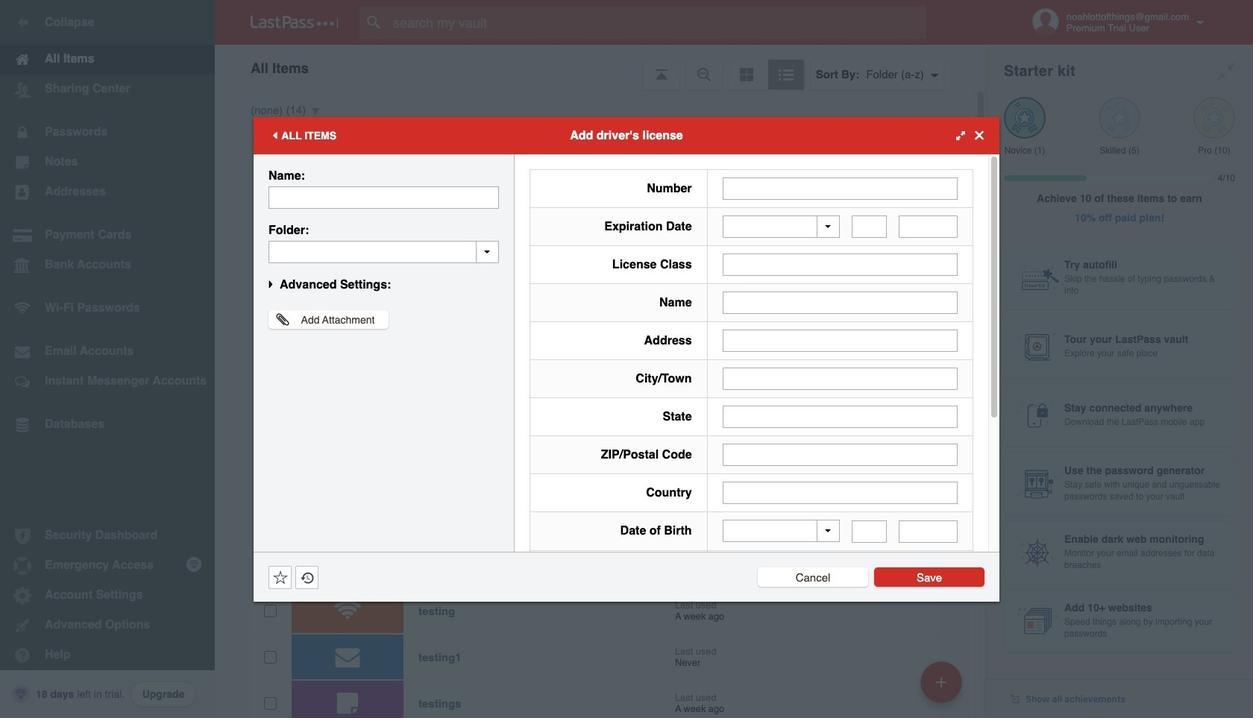 Task type: describe. For each thing, give the bounding box(es) containing it.
search my vault text field
[[360, 6, 956, 39]]

Search search field
[[360, 6, 956, 39]]

new item navigation
[[916, 657, 972, 719]]

lastpass image
[[251, 16, 339, 29]]

main navigation navigation
[[0, 0, 215, 719]]

vault options navigation
[[215, 45, 987, 90]]



Task type: locate. For each thing, give the bounding box(es) containing it.
None text field
[[852, 216, 888, 238], [899, 216, 958, 238], [269, 241, 499, 263], [723, 368, 958, 390], [723, 406, 958, 428], [723, 444, 958, 466], [723, 482, 958, 504], [852, 216, 888, 238], [899, 216, 958, 238], [269, 241, 499, 263], [723, 368, 958, 390], [723, 406, 958, 428], [723, 444, 958, 466], [723, 482, 958, 504]]

dialog
[[254, 117, 1000, 719]]

None text field
[[723, 177, 958, 200], [269, 186, 499, 209], [723, 254, 958, 276], [723, 292, 958, 314], [723, 330, 958, 352], [852, 521, 888, 543], [899, 521, 958, 543], [723, 177, 958, 200], [269, 186, 499, 209], [723, 254, 958, 276], [723, 292, 958, 314], [723, 330, 958, 352], [852, 521, 888, 543], [899, 521, 958, 543]]

new item image
[[937, 677, 947, 688]]



